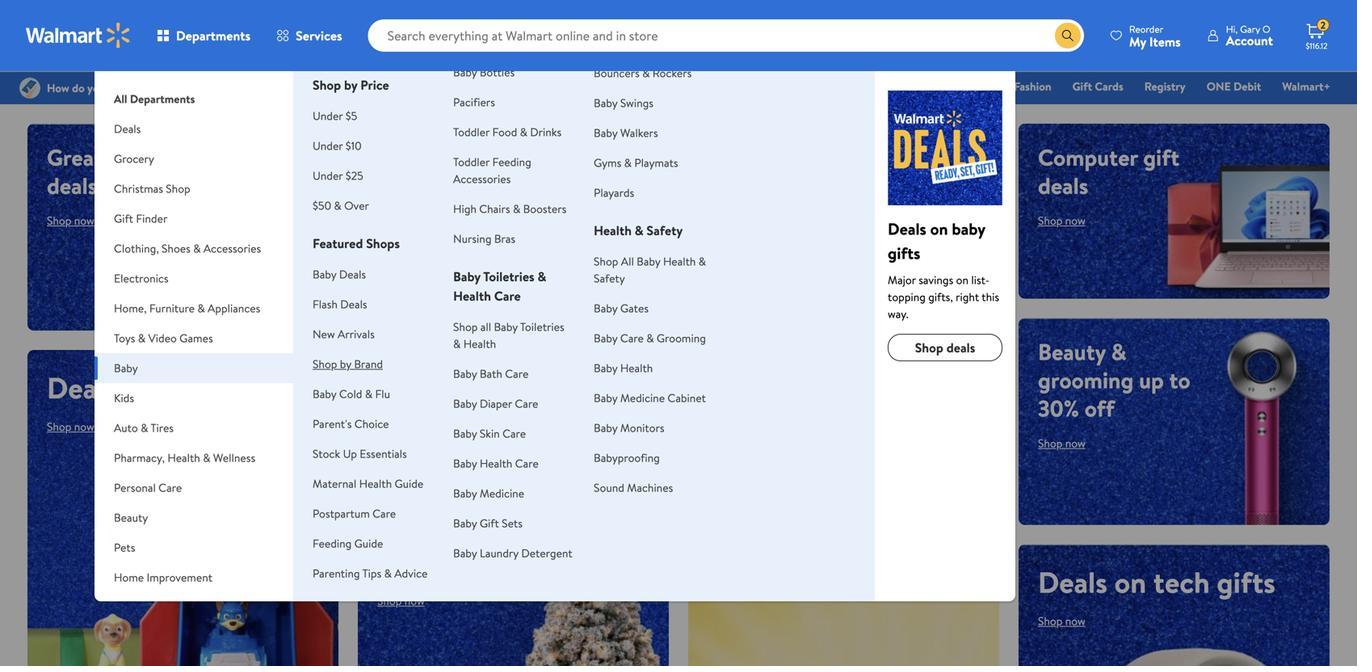 Task type: describe. For each thing, give the bounding box(es) containing it.
reorder
[[1130, 22, 1164, 36]]

major
[[888, 272, 917, 288]]

deals for deals on toy gifts
[[47, 170, 97, 201]]

1 vertical spatial departments
[[130, 91, 195, 107]]

home for home
[[964, 78, 994, 94]]

up to 30% off seasonal decor
[[377, 522, 522, 582]]

by for brand
[[340, 356, 352, 372]]

way.
[[888, 306, 909, 322]]

baby gates link
[[594, 300, 649, 316]]

baby care & grooming link
[[594, 330, 706, 346]]

health down skin
[[480, 455, 513, 471]]

deals for deals on toy gifts
[[47, 367, 116, 408]]

shop now for deals on toy gifts
[[47, 419, 94, 434]]

shoes
[[162, 240, 191, 256]]

search icon image
[[1062, 29, 1075, 42]]

stock up essentials link
[[313, 446, 407, 462]]

flash deals link
[[313, 296, 367, 312]]

new
[[456, 356, 525, 410]]

baby bottles
[[453, 64, 515, 80]]

baby for baby monitors
[[594, 420, 618, 436]]

baby swings
[[594, 95, 654, 111]]

on for deals on toy gifts
[[123, 367, 155, 408]]

by for price
[[344, 76, 358, 94]]

health down playards link
[[594, 221, 632, 239]]

bouncers & rockers
[[594, 65, 692, 81]]

featured shops
[[313, 234, 400, 252]]

Search search field
[[368, 19, 1085, 52]]

1 horizontal spatial guide
[[395, 476, 424, 491]]

health inside dropdown button
[[168, 450, 200, 466]]

gifts for deals on tech gifts
[[1218, 562, 1276, 602]]

feeding guide
[[313, 536, 383, 551]]

shop now for computer gift deals
[[1039, 213, 1086, 228]]

up to 65% off
[[708, 521, 884, 562]]

fashion
[[1015, 78, 1052, 94]]

& left the flu
[[365, 386, 373, 402]]

baby for baby diaper care
[[453, 396, 477, 411]]

health inside 'shop all baby toiletries & health'
[[464, 336, 496, 352]]

new arrivals
[[313, 326, 375, 342]]

gift cards link
[[1066, 78, 1131, 95]]

deals for beauty & grooming up to 30% off
[[1039, 170, 1089, 201]]

swings
[[621, 95, 654, 111]]

shop inside "dropdown button"
[[166, 181, 191, 196]]

pharmacy, health & wellness
[[114, 450, 256, 466]]

shop now link for up to 30% off seasonal decor
[[377, 593, 425, 609]]

shop now for beauty & grooming up to 30% off
[[1039, 435, 1086, 451]]

& left tires
[[141, 420, 148, 436]]

accessories inside toddler feeding accessories
[[453, 171, 511, 187]]

patio
[[114, 599, 139, 615]]

drinks
[[530, 124, 562, 140]]

& inside baby toiletries & health care
[[538, 268, 547, 285]]

shop inside shop all baby health & safety
[[594, 253, 619, 269]]

one debit
[[1207, 78, 1262, 94]]

Walmart Site-Wide search field
[[368, 19, 1085, 52]]

beauty for beauty
[[114, 510, 148, 525]]

baby skin care
[[453, 426, 526, 441]]

up for up to 65% off
[[708, 521, 745, 562]]

auto
[[114, 420, 138, 436]]

finder for gift finder dropdown button
[[136, 211, 168, 226]]

0 vertical spatial all
[[114, 91, 127, 107]]

on for deals on baby gifts major savings on list- topping gifts, right this way.
[[931, 217, 949, 240]]

baby walkers
[[594, 125, 658, 141]]

new arrivals link
[[313, 326, 375, 342]]

one
[[1207, 78, 1232, 94]]

& left wellness
[[203, 450, 211, 466]]

shop now for up to 30% off seasonal decor
[[377, 593, 425, 609]]

debit
[[1234, 78, 1262, 94]]

toddler feeding accessories link
[[453, 154, 532, 187]]

sets
[[502, 515, 523, 531]]

finder for gift finder "link"
[[672, 78, 703, 94]]

diaper
[[480, 396, 512, 411]]

departments button
[[144, 16, 264, 55]]

nursing bras
[[453, 231, 516, 247]]

grooming
[[657, 330, 706, 346]]

health down stock up essentials
[[359, 476, 392, 491]]

0 horizontal spatial feeding
[[313, 536, 352, 551]]

care right diaper
[[515, 396, 539, 411]]

baby image
[[888, 91, 1003, 205]]

grocery & essentials link
[[520, 78, 635, 95]]

seasonal
[[377, 550, 460, 582]]

deals for deals on tech gifts
[[1039, 562, 1108, 602]]

medicine for baby medicine
[[480, 485, 525, 501]]

under $5 link
[[313, 108, 358, 124]]

all
[[481, 319, 492, 335]]

shop all baby toiletries & health
[[453, 319, 565, 352]]

& inside shop all baby health & safety
[[699, 253, 707, 269]]

boosters
[[523, 201, 567, 217]]

personal care button
[[95, 473, 293, 503]]

electronics link
[[816, 78, 885, 95]]

pets button
[[95, 533, 293, 563]]

bras
[[495, 231, 516, 247]]

under for under $10
[[313, 138, 343, 154]]

30% inside up to 30% off seasonal decor
[[438, 522, 479, 553]]

now for great home deals
[[74, 213, 94, 228]]

home, furniture & appliances button
[[95, 293, 293, 323]]

deals on baby gifts major savings on list- topping gifts, right this way.
[[888, 217, 1000, 322]]

shop now for deals on tech gifts
[[1039, 613, 1086, 629]]

electronics for electronics dropdown button
[[114, 270, 169, 286]]

postpartum
[[313, 506, 370, 521]]

$25
[[346, 168, 364, 183]]

baby for baby cold & flu
[[313, 386, 337, 402]]

baby for baby medicine
[[453, 485, 477, 501]]

toiletries inside 'shop all baby toiletries & health'
[[520, 319, 565, 335]]

babyproofing
[[594, 450, 660, 466]]

all inside shop all baby health & safety
[[621, 253, 634, 269]]

baby for baby swings
[[594, 95, 618, 111]]

walmart image
[[26, 23, 131, 48]]

bouncers & rockers link
[[594, 65, 692, 81]]

bath
[[480, 366, 503, 382]]

& inside dropdown button
[[138, 330, 146, 346]]

health inside baby toiletries & health care
[[453, 287, 491, 305]]

hi, gary o account
[[1227, 22, 1274, 49]]

maternal
[[313, 476, 357, 491]]

shop by brand
[[313, 356, 383, 372]]

shop now link for yep, new deals!
[[377, 426, 478, 465]]

care inside dropdown button
[[159, 480, 182, 495]]

1 horizontal spatial safety
[[647, 221, 683, 239]]

toiletries inside baby toiletries & health care
[[484, 268, 535, 285]]

& left grooming
[[647, 330, 654, 346]]

patio & garden button
[[95, 592, 293, 622]]

games
[[180, 330, 213, 346]]

gift for gift finder dropdown button
[[114, 211, 133, 226]]

toy shop
[[899, 78, 943, 94]]

baby inside 'shop all baby toiletries & health'
[[494, 319, 518, 335]]

departments inside dropdown button
[[176, 27, 251, 44]]

care down the gates
[[621, 330, 644, 346]]

& right 'patio'
[[142, 599, 149, 615]]

$10
[[346, 138, 362, 154]]

grocery for grocery & essentials
[[527, 78, 567, 94]]

arrivals
[[338, 326, 375, 342]]

on up 'right'
[[957, 272, 969, 288]]

personal care
[[114, 480, 182, 495]]

& inside beauty & grooming up to 30% off
[[1112, 336, 1127, 367]]

& inside dropdown button
[[193, 240, 201, 256]]

auto & tires button
[[95, 413, 293, 443]]

home link
[[957, 78, 1001, 95]]

care down 'baby skin care' link
[[515, 455, 539, 471]]

gyms & playmats link
[[594, 155, 679, 171]]

1 vertical spatial guide
[[355, 536, 383, 551]]

high chairs & boosters
[[453, 201, 567, 217]]

video
[[148, 330, 177, 346]]

babyproofing link
[[594, 450, 660, 466]]

toddler for toddler food & drinks
[[453, 124, 490, 140]]

maternal health guide
[[313, 476, 424, 491]]

chairs
[[480, 201, 511, 217]]

computer
[[1039, 141, 1139, 173]]

cabinet
[[668, 390, 706, 406]]

baby inside shop all baby health & safety
[[637, 253, 661, 269]]

baby for baby care & grooming
[[594, 330, 618, 346]]

baby for baby bath care
[[453, 366, 477, 382]]

flash
[[313, 296, 338, 312]]

bottles
[[480, 64, 515, 80]]

baby walkers link
[[594, 125, 658, 141]]

monitors
[[621, 420, 665, 436]]

& inside 'shop all baby toiletries & health'
[[453, 336, 461, 352]]

baby for baby health care
[[453, 455, 477, 471]]

baby diaper care link
[[453, 396, 539, 411]]

gary
[[1241, 22, 1261, 36]]

cards
[[1096, 78, 1124, 94]]

health down baby care & grooming
[[621, 360, 653, 376]]

baby for baby gift sets
[[453, 515, 477, 531]]

skin
[[480, 426, 500, 441]]

baby skin care link
[[453, 426, 526, 441]]

& right food
[[520, 124, 528, 140]]



Task type: locate. For each thing, give the bounding box(es) containing it.
now for beauty & grooming up to 30% off
[[1066, 435, 1086, 451]]

up
[[1140, 364, 1165, 396]]

on left tech at the right bottom
[[1115, 562, 1147, 602]]

0 horizontal spatial finder
[[136, 211, 168, 226]]

baby left diaper
[[453, 396, 477, 411]]

off inside beauty & grooming up to 30% off
[[1085, 392, 1115, 424]]

list-
[[972, 272, 990, 288]]

0 vertical spatial guide
[[395, 476, 424, 491]]

0 horizontal spatial up
[[343, 446, 357, 462]]

1 vertical spatial 30%
[[438, 522, 479, 553]]

$116.12
[[1307, 40, 1328, 51]]

0 vertical spatial by
[[344, 76, 358, 94]]

accessories up chairs
[[453, 171, 511, 187]]

electronics inside electronics dropdown button
[[114, 270, 169, 286]]

0 vertical spatial accessories
[[453, 171, 511, 187]]

home left "fashion" 'link'
[[964, 78, 994, 94]]

& right the toys
[[138, 330, 146, 346]]

under
[[313, 108, 343, 124], [313, 138, 343, 154], [313, 168, 343, 183]]

on up auto & tires
[[123, 367, 155, 408]]

baby
[[952, 217, 986, 240]]

health up all
[[453, 287, 491, 305]]

1 horizontal spatial up
[[377, 522, 406, 553]]

1 vertical spatial essentials
[[360, 446, 407, 462]]

shop by price
[[313, 76, 389, 94]]

1 horizontal spatial to
[[752, 521, 779, 562]]

baby down baby medicine
[[453, 515, 477, 531]]

gift up swings
[[649, 78, 669, 94]]

health down health & safety
[[664, 253, 696, 269]]

yep,
[[377, 356, 447, 410]]

care inside baby toiletries & health care
[[494, 287, 521, 305]]

0 vertical spatial toiletries
[[484, 268, 535, 285]]

toiletries right all
[[520, 319, 565, 335]]

baby up the babyproofing link
[[594, 420, 618, 436]]

1 horizontal spatial medicine
[[621, 390, 665, 406]]

1 vertical spatial toiletries
[[520, 319, 565, 335]]

feeding up parenting
[[313, 536, 352, 551]]

baby deals link
[[313, 266, 366, 282]]

1 horizontal spatial deals
[[947, 339, 976, 356]]

accessories inside dropdown button
[[204, 240, 261, 256]]

baby for baby health
[[594, 360, 618, 376]]

gift finder inside "link"
[[649, 78, 703, 94]]

to up advice
[[411, 522, 433, 553]]

baby deals
[[313, 266, 366, 282]]

brand
[[354, 356, 383, 372]]

under for under $5
[[313, 108, 343, 124]]

baby up gyms
[[594, 125, 618, 141]]

medicine up the monitors
[[621, 390, 665, 406]]

guide
[[395, 476, 424, 491], [355, 536, 383, 551]]

by left brand
[[340, 356, 352, 372]]

grocery up christmas
[[114, 151, 154, 167]]

now for up to 30% off seasonal decor
[[405, 593, 425, 609]]

home improvement button
[[95, 563, 293, 592]]

1 horizontal spatial electronics
[[823, 78, 878, 94]]

christmas
[[114, 181, 163, 196]]

1 toddler from the top
[[453, 124, 490, 140]]

finder inside dropdown button
[[136, 211, 168, 226]]

christmas shop button
[[95, 174, 293, 204]]

0 vertical spatial feeding
[[493, 154, 532, 170]]

baby for baby laundry detergent
[[453, 545, 477, 561]]

& up the shop all baby toiletries & health link
[[538, 268, 547, 285]]

postpartum care
[[313, 506, 396, 521]]

0 vertical spatial beauty
[[1039, 336, 1106, 367]]

care
[[494, 287, 521, 305], [621, 330, 644, 346], [505, 366, 529, 382], [515, 396, 539, 411], [503, 426, 526, 441], [515, 455, 539, 471], [159, 480, 182, 495], [373, 506, 396, 521]]

grocery for grocery
[[114, 151, 154, 167]]

deals inside computer gift deals
[[1039, 170, 1089, 201]]

1 horizontal spatial all
[[621, 253, 634, 269]]

baby bath care
[[453, 366, 529, 382]]

baby for baby medicine cabinet
[[594, 390, 618, 406]]

items
[[1150, 33, 1182, 51]]

feeding inside toddler feeding accessories
[[493, 154, 532, 170]]

baby up pacifiers
[[453, 64, 477, 80]]

care right skin
[[503, 426, 526, 441]]

gift for gift finder "link"
[[649, 78, 669, 94]]

& right chairs
[[513, 201, 521, 217]]

baby up baby medicine
[[453, 455, 477, 471]]

all up home at the left
[[114, 91, 127, 107]]

& up grooming
[[699, 253, 707, 269]]

grocery button
[[95, 144, 293, 174]]

shop now link for computer gift deals
[[1039, 213, 1086, 228]]

toddler for toddler feeding accessories
[[453, 154, 490, 170]]

under for under $25
[[313, 168, 343, 183]]

essentials for grocery & essentials
[[580, 78, 628, 94]]

safety up shop all baby health & safety link
[[647, 221, 683, 239]]

1 horizontal spatial accessories
[[453, 171, 511, 187]]

baby up "flash"
[[313, 266, 337, 282]]

1 vertical spatial finder
[[136, 211, 168, 226]]

gifts right toy
[[210, 367, 269, 408]]

essentials for stock up essentials
[[360, 446, 407, 462]]

gift
[[649, 78, 669, 94], [1073, 78, 1093, 94], [114, 211, 133, 226], [480, 515, 499, 531]]

baby for baby deals
[[313, 266, 337, 282]]

baby medicine
[[453, 485, 525, 501]]

2 horizontal spatial off
[[1085, 392, 1115, 424]]

deals for deals on baby gifts major savings on list- topping gifts, right this way.
[[888, 217, 927, 240]]

baby left cold
[[313, 386, 337, 402]]

gift left cards
[[1073, 78, 1093, 94]]

safety inside shop all baby health & safety
[[594, 270, 625, 286]]

gift finder
[[649, 78, 703, 94], [114, 211, 168, 226]]

by
[[344, 76, 358, 94], [340, 356, 352, 372]]

shop now for great home deals
[[47, 213, 94, 228]]

under left '$5'
[[313, 108, 343, 124]]

0 vertical spatial medicine
[[621, 390, 665, 406]]

0 horizontal spatial medicine
[[480, 485, 525, 501]]

savings
[[919, 272, 954, 288]]

1 vertical spatial under
[[313, 138, 343, 154]]

guide up parenting tips & advice
[[355, 536, 383, 551]]

gift finder up swings
[[649, 78, 703, 94]]

toddler inside toddler feeding accessories
[[453, 154, 490, 170]]

baby inside dropdown button
[[114, 360, 138, 376]]

2 toddler from the top
[[453, 154, 490, 170]]

health
[[594, 221, 632, 239], [664, 253, 696, 269], [453, 287, 491, 305], [464, 336, 496, 352], [621, 360, 653, 376], [168, 450, 200, 466], [480, 455, 513, 471], [359, 476, 392, 491]]

1 horizontal spatial feeding
[[493, 154, 532, 170]]

grocery inside dropdown button
[[114, 151, 154, 167]]

electronics
[[823, 78, 878, 94], [114, 270, 169, 286]]

& left bouncers
[[570, 78, 577, 94]]

baby right all
[[494, 319, 518, 335]]

gift left sets
[[480, 515, 499, 531]]

electronics down clothing,
[[114, 270, 169, 286]]

registry
[[1145, 78, 1186, 94]]

1 vertical spatial beauty
[[114, 510, 148, 525]]

finder inside "link"
[[672, 78, 703, 94]]

0 horizontal spatial beauty
[[114, 510, 148, 525]]

& right tips
[[384, 565, 392, 581]]

shop inside 'shop all baby toiletries & health'
[[453, 319, 478, 335]]

1 vertical spatial gift finder
[[114, 211, 168, 226]]

1 horizontal spatial gift finder
[[649, 78, 703, 94]]

baby cold & flu link
[[313, 386, 390, 402]]

all departments link
[[95, 71, 293, 114]]

deals inside deals on baby gifts major savings on list- topping gifts, right this way.
[[888, 217, 927, 240]]

accessories down gift finder dropdown button
[[204, 240, 261, 256]]

beauty for beauty & grooming up to 30% off
[[1039, 336, 1106, 367]]

care up the shop all baby toiletries & health link
[[494, 287, 521, 305]]

baby inside baby toiletries & health care
[[453, 268, 481, 285]]

gifts for deals on baby gifts major savings on list- topping gifts, right this way.
[[888, 242, 921, 264]]

toddler food & drinks link
[[453, 124, 562, 140]]

toiletries down bras
[[484, 268, 535, 285]]

baby left bath on the left
[[453, 366, 477, 382]]

baby for baby toiletries & health care
[[453, 268, 481, 285]]

1 vertical spatial grocery
[[114, 151, 154, 167]]

shop deals
[[916, 339, 976, 356]]

1 vertical spatial electronics
[[114, 270, 169, 286]]

all departments
[[114, 91, 195, 107]]

0 horizontal spatial accessories
[[204, 240, 261, 256]]

1 under from the top
[[313, 108, 343, 124]]

deals
[[114, 121, 141, 137], [888, 217, 927, 240], [339, 266, 366, 282], [341, 296, 367, 312], [47, 367, 116, 408], [1039, 562, 1108, 602]]

deals for deals
[[114, 121, 141, 137]]

gifts for deals on toy gifts
[[210, 367, 269, 408]]

all down health & safety
[[621, 253, 634, 269]]

off inside up to 30% off seasonal decor
[[485, 522, 515, 553]]

shop now for yep, new deals!
[[397, 436, 459, 456]]

safety up baby gates
[[594, 270, 625, 286]]

1 horizontal spatial essentials
[[580, 78, 628, 94]]

shop now link for great home deals
[[47, 213, 94, 228]]

electronics inside electronics "link"
[[823, 78, 878, 94]]

0 horizontal spatial essentials
[[360, 446, 407, 462]]

& up shop all baby health & safety link
[[635, 221, 644, 239]]

1 horizontal spatial off
[[845, 521, 884, 562]]

baby down baby care & grooming
[[594, 360, 618, 376]]

0 horizontal spatial off
[[485, 522, 515, 553]]

health down all
[[464, 336, 496, 352]]

0 horizontal spatial electronics
[[114, 270, 169, 286]]

& up baby bath care link
[[453, 336, 461, 352]]

1 horizontal spatial gifts
[[888, 242, 921, 264]]

toddler feeding accessories
[[453, 154, 532, 187]]

baby down health & safety
[[637, 253, 661, 269]]

account
[[1227, 32, 1274, 49]]

baby for baby skin care
[[453, 426, 477, 441]]

0 vertical spatial grocery
[[527, 78, 567, 94]]

30%
[[1039, 392, 1080, 424], [438, 522, 479, 553]]

0 vertical spatial essentials
[[580, 78, 628, 94]]

0 horizontal spatial grocery
[[114, 151, 154, 167]]

0 horizontal spatial guide
[[355, 536, 383, 551]]

auto & tires
[[114, 420, 174, 436]]

home up 'patio'
[[114, 569, 144, 585]]

& right shoes
[[193, 240, 201, 256]]

guide down stock up essentials
[[395, 476, 424, 491]]

health down auto & tires dropdown button
[[168, 450, 200, 466]]

0 vertical spatial safety
[[647, 221, 683, 239]]

beauty & grooming up to 30% off
[[1039, 336, 1191, 424]]

feeding down toddler food & drinks link
[[493, 154, 532, 170]]

shop now link for deals on toy gifts
[[47, 419, 94, 434]]

walmart+ link
[[1276, 78, 1339, 95]]

essentials up 'baby swings' link at the top of page
[[580, 78, 628, 94]]

deals on toy gifts
[[47, 367, 269, 408]]

playards
[[594, 185, 635, 200]]

kids button
[[95, 383, 293, 413]]

care right bath on the left
[[505, 366, 529, 382]]

under left the '$10'
[[313, 138, 343, 154]]

gift cards
[[1073, 78, 1124, 94]]

baby care & grooming
[[594, 330, 706, 346]]

gift up clothing,
[[114, 211, 133, 226]]

care down pharmacy, health & wellness
[[159, 480, 182, 495]]

gift finder link
[[642, 78, 711, 95]]

baby down baby gates
[[594, 330, 618, 346]]

grocery up drinks
[[527, 78, 567, 94]]

beauty button
[[95, 503, 293, 533]]

care down maternal health guide
[[373, 506, 396, 521]]

under left $25
[[313, 168, 343, 183]]

0 horizontal spatial home
[[114, 569, 144, 585]]

home for home improvement
[[114, 569, 144, 585]]

0 vertical spatial gifts
[[888, 242, 921, 264]]

baby down baby health
[[594, 390, 618, 406]]

baby down nursing
[[453, 268, 481, 285]]

baby for baby walkers
[[594, 125, 618, 141]]

under $10
[[313, 138, 362, 154]]

all
[[114, 91, 127, 107], [621, 253, 634, 269]]

bouncers
[[594, 65, 640, 81]]

on for deals on tech gifts
[[1115, 562, 1147, 602]]

0 horizontal spatial gift finder
[[114, 211, 168, 226]]

deals!
[[534, 356, 630, 410]]

now for computer gift deals
[[1066, 213, 1086, 228]]

yep, new deals!
[[377, 356, 630, 410]]

2 horizontal spatial deals
[[1039, 170, 1089, 201]]

baby medicine cabinet
[[594, 390, 706, 406]]

2 horizontal spatial to
[[1170, 364, 1191, 396]]

0 vertical spatial 30%
[[1039, 392, 1080, 424]]

by left 'price'
[[344, 76, 358, 94]]

1 horizontal spatial home
[[964, 78, 994, 94]]

1 horizontal spatial grocery
[[527, 78, 567, 94]]

beauty inside beauty & grooming up to 30% off
[[1039, 336, 1106, 367]]

gift inside "link"
[[649, 78, 669, 94]]

1 horizontal spatial beauty
[[1039, 336, 1106, 367]]

gifts right tech at the right bottom
[[1218, 562, 1276, 602]]

shop now link for deals on tech gifts
[[1039, 613, 1086, 629]]

to left 65%
[[752, 521, 779, 562]]

baby gift sets
[[453, 515, 523, 531]]

0 horizontal spatial all
[[114, 91, 127, 107]]

0 horizontal spatial deals
[[47, 170, 97, 201]]

laundry
[[480, 545, 519, 561]]

electronics for electronics "link"
[[823, 78, 878, 94]]

clothing,
[[114, 240, 159, 256]]

on left the baby
[[931, 217, 949, 240]]

0 vertical spatial electronics
[[823, 78, 878, 94]]

baby left laundry
[[453, 545, 477, 561]]

0 vertical spatial toddler
[[453, 124, 490, 140]]

baby left skin
[[453, 426, 477, 441]]

health & safety
[[594, 221, 683, 239]]

0 vertical spatial gift finder
[[649, 78, 703, 94]]

health inside shop all baby health & safety
[[664, 253, 696, 269]]

parenting tips & advice
[[313, 565, 428, 581]]

$50 & over
[[313, 198, 369, 213]]

medicine down baby health care
[[480, 485, 525, 501]]

0 vertical spatial finder
[[672, 78, 703, 94]]

to right the up
[[1170, 364, 1191, 396]]

baby for baby dropdown button
[[114, 360, 138, 376]]

1 vertical spatial gifts
[[210, 367, 269, 408]]

& right furniture
[[198, 300, 205, 316]]

3 under from the top
[[313, 168, 343, 183]]

shop now link for beauty & grooming up to 30% off
[[1039, 435, 1086, 451]]

to inside beauty & grooming up to 30% off
[[1170, 364, 1191, 396]]

gift finder for gift finder "link"
[[649, 78, 703, 94]]

now for deals on toy gifts
[[74, 419, 94, 434]]

flash deals
[[313, 296, 367, 312]]

0 vertical spatial departments
[[176, 27, 251, 44]]

$50 & over link
[[313, 198, 369, 213]]

departments up the deals dropdown button
[[130, 91, 195, 107]]

1 vertical spatial medicine
[[480, 485, 525, 501]]

up for up to 30% off seasonal decor
[[377, 522, 406, 553]]

2 under from the top
[[313, 138, 343, 154]]

gift finder for gift finder dropdown button
[[114, 211, 168, 226]]

1 vertical spatial all
[[621, 253, 634, 269]]

1 vertical spatial toddler
[[453, 154, 490, 170]]

gift finder down christmas
[[114, 211, 168, 226]]

decor
[[466, 550, 522, 582]]

0 horizontal spatial 30%
[[438, 522, 479, 553]]

1 horizontal spatial finder
[[672, 78, 703, 94]]

off for up to 65% off
[[845, 521, 884, 562]]

christmas shop
[[114, 181, 191, 196]]

to inside up to 30% off seasonal decor
[[411, 522, 433, 553]]

departments up all departments link at the top
[[176, 27, 251, 44]]

baby medicine cabinet link
[[594, 390, 706, 406]]

1 vertical spatial feeding
[[313, 536, 352, 551]]

baby for baby bottles
[[453, 64, 477, 80]]

baby for baby gates
[[594, 300, 618, 316]]

grocery
[[527, 78, 567, 94], [114, 151, 154, 167]]

0 horizontal spatial to
[[411, 522, 433, 553]]

appliances
[[208, 300, 261, 316]]

baby monitors link
[[594, 420, 665, 436]]

gift inside dropdown button
[[114, 211, 133, 226]]

toddler down toddler food & drinks link
[[453, 154, 490, 170]]

baby left swings
[[594, 95, 618, 111]]

gift for 'gift cards' "link"
[[1073, 78, 1093, 94]]

under $25
[[313, 168, 364, 183]]

0 vertical spatial home
[[964, 78, 994, 94]]

& left the up
[[1112, 336, 1127, 367]]

30% inside beauty & grooming up to 30% off
[[1039, 392, 1080, 424]]

1 vertical spatial by
[[340, 356, 352, 372]]

home inside dropdown button
[[114, 569, 144, 585]]

now for yep, new deals!
[[432, 436, 459, 456]]

gift finder inside dropdown button
[[114, 211, 168, 226]]

& left rockers
[[643, 65, 650, 81]]

toddler down the pacifiers link at the left of the page
[[453, 124, 490, 140]]

& right gyms
[[625, 155, 632, 171]]

0 vertical spatial under
[[313, 108, 343, 124]]

2 horizontal spatial up
[[708, 521, 745, 562]]

now for deals on tech gifts
[[1066, 613, 1086, 629]]

2 vertical spatial gifts
[[1218, 562, 1276, 602]]

gifts up major
[[888, 242, 921, 264]]

2 vertical spatial under
[[313, 168, 343, 183]]

gifts inside deals on baby gifts major savings on list- topping gifts, right this way.
[[888, 242, 921, 264]]

deals inside dropdown button
[[114, 121, 141, 137]]

essentials down choice
[[360, 446, 407, 462]]

0 horizontal spatial safety
[[594, 270, 625, 286]]

right
[[956, 289, 980, 305]]

baby up baby gift sets
[[453, 485, 477, 501]]

baby gift sets link
[[453, 515, 523, 531]]

up inside up to 30% off seasonal decor
[[377, 522, 406, 553]]

baby laundry detergent link
[[453, 545, 573, 561]]

new
[[313, 326, 335, 342]]

gyms & playmats
[[594, 155, 679, 171]]

pharmacy, health & wellness button
[[95, 443, 293, 473]]

off for up to 30% off seasonal decor
[[485, 522, 515, 553]]

& right $50
[[334, 198, 342, 213]]

beauty inside dropdown button
[[114, 510, 148, 525]]

1 horizontal spatial 30%
[[1039, 392, 1080, 424]]

0 horizontal spatial gifts
[[210, 367, 269, 408]]

medicine for baby medicine cabinet
[[621, 390, 665, 406]]

tech
[[1154, 562, 1211, 602]]

nursing bras link
[[453, 231, 516, 247]]

sound machines
[[594, 480, 674, 495]]

finder
[[672, 78, 703, 94], [136, 211, 168, 226]]

to for up to 65% off
[[752, 521, 779, 562]]

1 vertical spatial home
[[114, 569, 144, 585]]

1 vertical spatial accessories
[[204, 240, 261, 256]]

1 vertical spatial safety
[[594, 270, 625, 286]]

2 horizontal spatial gifts
[[1218, 562, 1276, 602]]

gift inside "link"
[[1073, 78, 1093, 94]]

stock up essentials
[[313, 446, 407, 462]]

electronics button
[[95, 264, 293, 293]]

deals inside the great home deals
[[47, 170, 97, 201]]

baby down the toys
[[114, 360, 138, 376]]

to for up to 30% off seasonal decor
[[411, 522, 433, 553]]

home
[[108, 141, 163, 173]]

flu
[[375, 386, 390, 402]]



Task type: vqa. For each thing, say whether or not it's contained in the screenshot.
Baby in the Baby Toiletries & Health Care
yes



